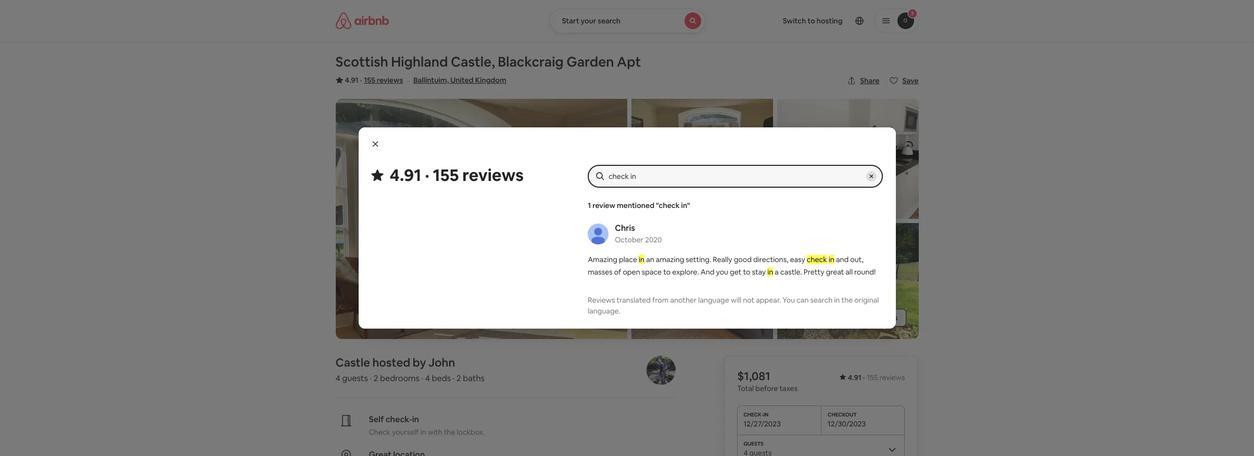 Task type: describe. For each thing, give the bounding box(es) containing it.
in up yourself
[[412, 415, 419, 426]]

check
[[369, 428, 390, 438]]

hosted
[[373, 356, 410, 370]]

and out, masses of open space to explore. and you get to stay
[[588, 255, 864, 277]]

stay
[[752, 268, 766, 277]]

will
[[731, 296, 742, 305]]

appear.
[[756, 296, 781, 305]]

original
[[855, 296, 879, 305]]

the inside 'self check-in check yourself in with the lockbox.'
[[444, 428, 455, 438]]

beds
[[432, 373, 451, 384]]

photos
[[874, 314, 898, 323]]

in left an
[[639, 255, 645, 265]]

from
[[653, 296, 669, 305]]

0 horizontal spatial 4.91
[[345, 76, 359, 85]]

amazing
[[656, 255, 684, 265]]

round!
[[855, 268, 876, 277]]

1 2 from the left
[[374, 373, 378, 384]]

baths
[[463, 373, 485, 384]]

really
[[713, 255, 733, 265]]

show
[[844, 314, 863, 323]]

profile element
[[718, 0, 919, 42]]

$1,081
[[738, 369, 771, 384]]

a
[[775, 268, 779, 277]]

chris image
[[588, 224, 609, 245]]

and
[[701, 268, 715, 277]]

save
[[903, 76, 919, 85]]

all inside button
[[865, 314, 872, 323]]

2 bright spacious living room image from the left
[[631, 99, 773, 219]]

save button
[[886, 72, 923, 90]]

check-
[[386, 415, 412, 426]]

2 horizontal spatial reviews
[[880, 373, 905, 383]]

in"
[[681, 201, 690, 211]]

Search reviews, Press 'Enter' to search text field
[[609, 172, 863, 182]]

share
[[860, 76, 880, 85]]

self check-in check yourself in with the lockbox.
[[369, 415, 485, 438]]

taxes
[[780, 384, 798, 394]]

reviews
[[588, 296, 615, 305]]

1 to from the left
[[664, 268, 671, 277]]

guests
[[342, 373, 368, 384]]

chris
[[615, 223, 635, 234]]

start your search button
[[549, 8, 705, 33]]

kitchen facilities image
[[777, 99, 919, 219]]

0 vertical spatial 4.91 · 155 reviews
[[345, 76, 403, 85]]

castle
[[336, 356, 370, 370]]

open
[[623, 268, 640, 277]]

amazing place in an amazing setting. really good directions, easy check in
[[588, 255, 835, 265]]

and
[[836, 255, 849, 265]]

highland
[[391, 53, 448, 71]]

you
[[716, 268, 729, 277]]

language
[[699, 296, 729, 305]]

good
[[734, 255, 752, 265]]

your
[[581, 16, 596, 26]]

1 4 from the left
[[336, 373, 340, 384]]

in left the a
[[768, 268, 774, 277]]

of
[[614, 268, 621, 277]]

space
[[642, 268, 662, 277]]

0 vertical spatial reviews
[[377, 76, 403, 85]]

show all photos
[[844, 314, 898, 323]]

2 to from the left
[[743, 268, 751, 277]]

scottish highland castle, blackcraig garden apt
[[336, 53, 641, 71]]

check
[[807, 255, 827, 265]]

you
[[783, 296, 795, 305]]

2 4 from the left
[[425, 373, 430, 384]]

not
[[743, 296, 755, 305]]

total
[[738, 384, 754, 394]]

search inside button
[[598, 16, 621, 26]]

4.91 inside dialog
[[390, 165, 422, 186]]

4.91 · 155 reviews dialog
[[359, 128, 896, 329]]

with
[[428, 428, 442, 438]]

october
[[615, 236, 644, 245]]

easy
[[790, 255, 806, 265]]

stunning outside eating space image
[[777, 223, 919, 340]]



Task type: locate. For each thing, give the bounding box(es) containing it.
2 horizontal spatial 155
[[867, 373, 878, 383]]

scottish
[[336, 53, 388, 71]]

0 horizontal spatial to
[[664, 268, 671, 277]]

0 horizontal spatial 2
[[374, 373, 378, 384]]

translated
[[617, 296, 651, 305]]

in
[[639, 255, 645, 265], [829, 255, 835, 265], [768, 268, 774, 277], [834, 296, 840, 305], [412, 415, 419, 426], [420, 428, 426, 438]]

1 review mentioned "check in"
[[588, 201, 690, 211]]

1 horizontal spatial all
[[865, 314, 872, 323]]

12/30/2023
[[828, 420, 866, 429]]

united
[[451, 76, 474, 85]]

in left with
[[420, 428, 426, 438]]

well equipped kitchen space image
[[631, 223, 773, 340]]

the inside reviews translated from another language will not appear. you can search in the original language.
[[842, 296, 853, 305]]

mentioned
[[617, 201, 655, 211]]

self
[[369, 415, 384, 426]]

before
[[756, 384, 778, 394]]

lockbox.
[[457, 428, 485, 438]]

1 vertical spatial search
[[811, 296, 833, 305]]

by john
[[413, 356, 455, 370]]

can
[[797, 296, 809, 305]]

· inside dialog
[[425, 165, 430, 186]]

4.91
[[345, 76, 359, 85], [390, 165, 422, 186], [848, 373, 862, 383]]

chris image
[[588, 224, 609, 245]]

4.91 · 155 reviews inside dialog
[[390, 165, 524, 186]]

1
[[588, 201, 591, 211]]

to
[[664, 268, 671, 277], [743, 268, 751, 277]]

$1,081 total before taxes
[[738, 369, 798, 394]]

reviews
[[377, 76, 403, 85], [463, 165, 524, 186], [880, 373, 905, 383]]

0 horizontal spatial 155
[[364, 76, 375, 85]]

ballintuim, united kingdom button
[[413, 74, 507, 86]]

2020
[[645, 236, 662, 245]]

the
[[842, 296, 853, 305], [444, 428, 455, 438]]

in inside reviews translated from another language will not appear. you can search in the original language.
[[834, 296, 840, 305]]

start your search
[[562, 16, 621, 26]]

1 vertical spatial the
[[444, 428, 455, 438]]

4 left the beds
[[425, 373, 430, 384]]

search right can
[[811, 296, 833, 305]]

12/27/2023
[[744, 420, 781, 429]]

1 vertical spatial reviews
[[463, 165, 524, 186]]

explore.
[[672, 268, 699, 277]]

155
[[364, 76, 375, 85], [433, 165, 459, 186], [867, 373, 878, 383]]

0 horizontal spatial search
[[598, 16, 621, 26]]

kingdom
[[475, 76, 507, 85]]

learn more about the host, john. image
[[647, 356, 676, 385], [647, 356, 676, 385]]

1 horizontal spatial bright spacious living room image
[[631, 99, 773, 219]]

out,
[[851, 255, 864, 265]]

the up show
[[842, 296, 853, 305]]

castle,
[[451, 53, 495, 71]]

place
[[619, 255, 637, 265]]

4.91 · 155 reviews
[[345, 76, 403, 85], [390, 165, 524, 186], [848, 373, 905, 383]]

ballintuim,
[[413, 76, 449, 85]]

castle hosted by john 4 guests · 2 bedrooms · 4 beds · 2 baths
[[336, 356, 485, 384]]

0 horizontal spatial all
[[846, 268, 853, 277]]

0 vertical spatial 155
[[364, 76, 375, 85]]

2
[[374, 373, 378, 384], [457, 373, 461, 384]]

directions,
[[754, 255, 789, 265]]

1 vertical spatial all
[[865, 314, 872, 323]]

· ballintuim, united kingdom
[[407, 76, 507, 86]]

search right your
[[598, 16, 621, 26]]

0 horizontal spatial bright spacious living room image
[[336, 99, 627, 340]]

1 vertical spatial 4.91 · 155 reviews
[[390, 165, 524, 186]]

2 vertical spatial 155
[[867, 373, 878, 383]]

2 2 from the left
[[457, 373, 461, 384]]

the right with
[[444, 428, 455, 438]]

get
[[730, 268, 742, 277]]

yourself
[[392, 428, 419, 438]]

0 horizontal spatial the
[[444, 428, 455, 438]]

great
[[826, 268, 844, 277]]

1 horizontal spatial 2
[[457, 373, 461, 384]]

1 vertical spatial 4.91
[[390, 165, 422, 186]]

garden
[[567, 53, 614, 71]]

4 left guests
[[336, 373, 340, 384]]

1 horizontal spatial 4
[[425, 373, 430, 384]]

2 horizontal spatial 4.91
[[848, 373, 862, 383]]

masses
[[588, 268, 613, 277]]

2 vertical spatial 4.91
[[848, 373, 862, 383]]

language.
[[588, 306, 621, 316]]

an
[[646, 255, 655, 265]]

clear search image
[[869, 174, 875, 179]]

search
[[598, 16, 621, 26], [811, 296, 833, 305]]

another
[[670, 296, 697, 305]]

reviews translated from another language will not appear. you can search in the original language.
[[588, 296, 879, 316]]

pretty
[[804, 268, 825, 277]]

2 left baths
[[457, 373, 461, 384]]

1 horizontal spatial the
[[842, 296, 853, 305]]

to right get
[[743, 268, 751, 277]]

review
[[593, 201, 616, 211]]

in down great
[[834, 296, 840, 305]]

reviews inside dialog
[[463, 165, 524, 186]]

1 horizontal spatial reviews
[[463, 165, 524, 186]]

2 vertical spatial reviews
[[880, 373, 905, 383]]

start
[[562, 16, 579, 26]]

1 horizontal spatial 155
[[433, 165, 459, 186]]

1 vertical spatial 155
[[433, 165, 459, 186]]

1 bright spacious living room image from the left
[[336, 99, 627, 340]]

bright spacious living room image
[[336, 99, 627, 340], [631, 99, 773, 219]]

0 vertical spatial the
[[842, 296, 853, 305]]

0 vertical spatial all
[[846, 268, 853, 277]]

all inside 4.91 · 155 reviews dialog
[[846, 268, 853, 277]]

155 inside dialog
[[433, 165, 459, 186]]

all right show
[[865, 314, 872, 323]]

apt
[[617, 53, 641, 71]]

all right great
[[846, 268, 853, 277]]

2 right guests
[[374, 373, 378, 384]]

·
[[360, 76, 362, 85], [407, 76, 409, 86], [425, 165, 430, 186], [370, 373, 372, 384], [422, 373, 423, 384], [453, 373, 455, 384], [863, 373, 865, 383]]

"check
[[656, 201, 680, 211]]

all
[[846, 268, 853, 277], [865, 314, 872, 323]]

to down amazing
[[664, 268, 671, 277]]

2 vertical spatial 4.91 · 155 reviews
[[848, 373, 905, 383]]

1 horizontal spatial 4.91
[[390, 165, 422, 186]]

0 vertical spatial search
[[598, 16, 621, 26]]

Start your search search field
[[549, 8, 705, 33]]

1 horizontal spatial to
[[743, 268, 751, 277]]

0 horizontal spatial reviews
[[377, 76, 403, 85]]

in left and
[[829, 255, 835, 265]]

amazing
[[588, 255, 618, 265]]

155 reviews button
[[364, 75, 403, 85]]

0 horizontal spatial 4
[[336, 373, 340, 384]]

bedrooms
[[380, 373, 420, 384]]

in a castle. pretty great all round!
[[768, 268, 876, 277]]

share button
[[844, 72, 884, 90]]

0 vertical spatial 4.91
[[345, 76, 359, 85]]

search inside reviews translated from another language will not appear. you can search in the original language.
[[811, 296, 833, 305]]

show all photos button
[[824, 309, 906, 327]]

blackcraig
[[498, 53, 564, 71]]

castle.
[[781, 268, 802, 277]]

chris october 2020
[[615, 223, 662, 245]]

1 horizontal spatial search
[[811, 296, 833, 305]]

setting.
[[686, 255, 711, 265]]



Task type: vqa. For each thing, say whether or not it's contained in the screenshot.
Chris icon
yes



